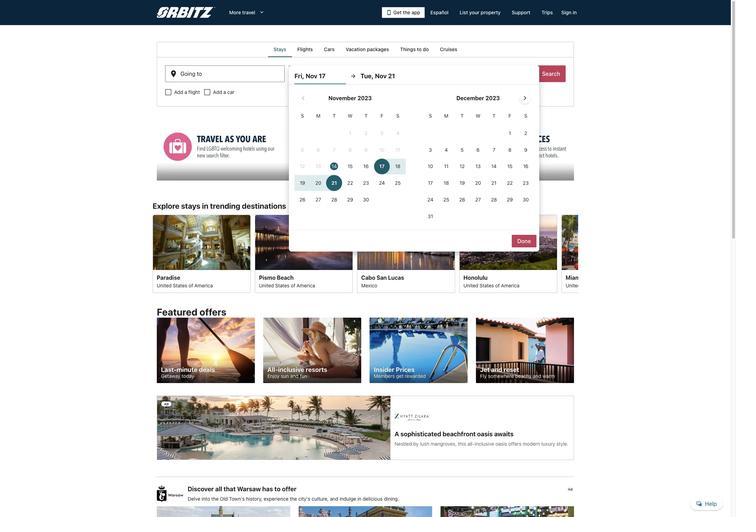 Task type: describe. For each thing, give the bounding box(es) containing it.
featured offers
[[157, 306, 227, 318]]

miami beach united states of america
[[566, 274, 622, 288]]

4 t from the left
[[493, 113, 496, 119]]

offers
[[200, 306, 227, 318]]

17 inside 17 button
[[428, 180, 433, 186]]

support
[[512, 9, 531, 15]]

fly
[[481, 373, 487, 379]]

search
[[543, 71, 561, 77]]

insider
[[374, 366, 395, 373]]

paradise
[[157, 274, 180, 281]]

14 for 1st 14 button
[[332, 163, 337, 169]]

town's
[[229, 496, 245, 502]]

30 inside december 2023 element
[[523, 197, 529, 203]]

m for november 2023
[[317, 113, 321, 119]]

indulge
[[340, 496, 356, 502]]

2023 for december 2023
[[486, 95, 500, 101]]

miami
[[566, 274, 582, 281]]

beach for miami beach
[[584, 274, 600, 281]]

w for december
[[476, 113, 481, 119]]

1 button
[[502, 125, 518, 141]]

2 28 button from the left
[[486, 192, 502, 208]]

featured offers main content
[[0, 42, 731, 517]]

november 2023
[[329, 95, 372, 101]]

cruises
[[440, 46, 458, 52]]

of inside paradise united states of america
[[189, 282, 193, 288]]

trips link
[[536, 6, 559, 19]]

3
[[429, 147, 432, 153]]

america inside the miami beach united states of america
[[604, 282, 622, 288]]

trips
[[542, 9, 553, 15]]

and right jet
[[492, 366, 503, 373]]

december 2023
[[457, 95, 500, 101]]

cars
[[324, 46, 335, 52]]

list your property link
[[454, 6, 507, 19]]

featured
[[157, 306, 198, 318]]

united inside honolulu united states of america
[[464, 282, 479, 288]]

all-
[[268, 366, 278, 373]]

minute
[[177, 366, 198, 373]]

stays link
[[268, 42, 292, 57]]

america inside paradise united states of america
[[195, 282, 213, 288]]

13 button
[[471, 159, 486, 174]]

28 for second 28 button from right
[[332, 197, 337, 203]]

america inside honolulu united states of america
[[501, 282, 520, 288]]

17 inside fri, nov 17 "button"
[[319, 72, 326, 80]]

10 button
[[423, 159, 439, 174]]

directional image
[[350, 73, 357, 79]]

november
[[329, 95, 357, 101]]

states inside the miami beach united states of america
[[582, 282, 597, 288]]

17 inside nov 17 - nov 21 "button"
[[316, 73, 321, 80]]

show previous card image
[[149, 249, 157, 258]]

2 29 button from the left
[[502, 192, 518, 208]]

november 2023 element
[[295, 112, 406, 208]]

members
[[374, 373, 395, 379]]

cabo san lucas mexico
[[362, 274, 404, 288]]

support link
[[507, 6, 536, 19]]

1 s from the left
[[301, 113, 304, 119]]

2 button
[[518, 125, 534, 141]]

list
[[460, 9, 468, 15]]

30 button inside the november 2023 element
[[358, 192, 374, 208]]

1 22 button from the left
[[342, 175, 358, 191]]

4
[[445, 147, 448, 153]]

2 t from the left
[[365, 113, 368, 119]]

3 button
[[423, 142, 439, 158]]

into
[[202, 496, 210, 502]]

26 button inside the november 2023 element
[[295, 192, 311, 208]]

f for november 2023
[[381, 113, 384, 119]]

get
[[394, 9, 402, 15]]

explore stays in trending destinations
[[153, 201, 286, 210]]

14 for 1st 14 button from the right
[[492, 163, 497, 169]]

0 horizontal spatial the
[[212, 496, 219, 502]]

show next card image
[[575, 249, 583, 258]]

and left warm
[[533, 373, 542, 379]]

19
[[460, 180, 465, 186]]

2 16 button from the left
[[518, 159, 534, 174]]

1 27 button from the left
[[311, 192, 327, 208]]

tue, nov 21
[[361, 72, 395, 80]]

21 inside button
[[492, 180, 497, 186]]

24 button inside december 2023 element
[[423, 192, 439, 208]]

america inside pismo beach united states of america
[[297, 282, 315, 288]]

f for december 2023
[[509, 113, 512, 119]]

united inside the miami beach united states of america
[[566, 282, 581, 288]]

app
[[412, 9, 421, 15]]

stays
[[181, 201, 201, 210]]

6
[[477, 147, 480, 153]]

15 inside december 2023 element
[[508, 163, 513, 169]]

tue, nov 21 button
[[361, 68, 412, 84]]

español button
[[425, 6, 454, 19]]

2 27 button from the left
[[471, 192, 486, 208]]

done button
[[512, 235, 537, 247]]

paradise united states of america
[[157, 274, 213, 288]]

1 28 button from the left
[[327, 192, 342, 208]]

8 button
[[502, 142, 518, 158]]

next month image
[[521, 94, 530, 102]]

16 inside the november 2023 element
[[364, 163, 369, 169]]

miami beach featuring a city and street scenes image
[[562, 215, 660, 270]]

resorts
[[306, 366, 328, 373]]

a for car
[[224, 89, 226, 95]]

deals
[[199, 366, 215, 373]]

reset
[[504, 366, 520, 373]]

packages
[[367, 46, 389, 52]]

explore
[[153, 201, 180, 210]]

2
[[525, 130, 528, 136]]

-
[[323, 73, 325, 80]]

insider prices members get rewarded
[[374, 366, 426, 379]]

1
[[509, 130, 511, 136]]

inclusive
[[278, 366, 305, 373]]

las vegas featuring interior views image
[[153, 215, 251, 270]]

1 29 button from the left
[[342, 192, 358, 208]]

2 horizontal spatial the
[[403, 9, 411, 15]]

destinations
[[242, 201, 286, 210]]

previous month image
[[299, 94, 307, 102]]

fun
[[300, 373, 307, 379]]

2 15 button from the left
[[502, 159, 518, 174]]

add a flight
[[174, 89, 200, 95]]

rewarded
[[405, 373, 426, 379]]

pismo beach featuring a sunset, views and tropical scenes image
[[255, 215, 353, 270]]

pismo
[[259, 274, 276, 281]]

2 26 button from the left
[[455, 192, 471, 208]]

2 30 button from the left
[[518, 192, 534, 208]]

beach for pismo beach
[[277, 274, 294, 281]]

get
[[396, 373, 404, 379]]

sign in
[[562, 9, 577, 15]]

download the app button image
[[387, 10, 392, 15]]

san
[[377, 274, 387, 281]]

of inside pismo beach united states of america
[[291, 282, 296, 288]]

21 inside "button"
[[338, 73, 344, 80]]

nov 17 - nov 21
[[304, 73, 344, 80]]

orbitz logo image
[[157, 7, 216, 18]]

nov inside button
[[375, 72, 387, 80]]

27 for second the 27 button from the right
[[316, 197, 321, 203]]

8
[[509, 147, 512, 153]]

december
[[457, 95, 485, 101]]

getaway
[[161, 373, 180, 379]]

delve into the old town's history, experience the city's culture, and indulge in delicious dining. link
[[188, 493, 563, 502]]

23 for second 23 button
[[523, 180, 529, 186]]

1 16 button from the left
[[358, 159, 374, 174]]

nov 17 - nov 21 button
[[289, 65, 409, 82]]

lucas
[[388, 274, 404, 281]]

in inside the sign in dropdown button
[[573, 9, 577, 15]]

20 button
[[471, 175, 486, 191]]

featured offers region
[[153, 302, 579, 387]]

trending
[[210, 201, 240, 210]]



Task type: vqa. For each thing, say whether or not it's contained in the screenshot.
Orbucks for 7:13pm
no



Task type: locate. For each thing, give the bounding box(es) containing it.
fri, nov 17
[[295, 72, 326, 80]]

24 inside december 2023 element
[[428, 197, 434, 203]]

4 america from the left
[[604, 282, 622, 288]]

25 button down 18 button
[[439, 192, 455, 208]]

1 horizontal spatial in
[[358, 496, 362, 502]]

1 horizontal spatial 21
[[388, 72, 395, 80]]

a left flight
[[185, 89, 187, 95]]

27 inside the november 2023 element
[[316, 197, 321, 203]]

city's
[[299, 496, 311, 502]]

2 30 from the left
[[523, 197, 529, 203]]

beach right miami
[[584, 274, 600, 281]]

17 left -
[[316, 73, 321, 80]]

15 button down 8 button
[[502, 159, 518, 174]]

1 horizontal spatial beach
[[584, 274, 600, 281]]

0 horizontal spatial m
[[317, 113, 321, 119]]

fri, nov 17 button
[[295, 68, 346, 84]]

1 horizontal spatial 14
[[492, 163, 497, 169]]

25 down 18 button
[[444, 197, 450, 203]]

1 horizontal spatial a
[[224, 89, 226, 95]]

in right sign
[[573, 9, 577, 15]]

2 2023 from the left
[[486, 95, 500, 101]]

30 button
[[358, 192, 374, 208], [518, 192, 534, 208]]

to
[[417, 46, 422, 52], [275, 486, 281, 493]]

dining.
[[384, 496, 399, 502]]

2 16 from the left
[[524, 163, 529, 169]]

28 inside december 2023 element
[[491, 197, 497, 203]]

21 left directional image
[[338, 73, 344, 80]]

2 26 from the left
[[460, 197, 466, 203]]

4 of from the left
[[598, 282, 602, 288]]

cabo
[[362, 274, 376, 281]]

cruises link
[[435, 42, 463, 57]]

do
[[423, 46, 429, 52]]

23 for second 23 button from the right
[[363, 180, 369, 186]]

flights
[[298, 46, 313, 52]]

1 15 from the left
[[348, 163, 353, 169]]

5 button
[[455, 142, 471, 158]]

of inside honolulu united states of america
[[496, 282, 500, 288]]

ad image
[[157, 506, 291, 517], [299, 506, 433, 517], [441, 506, 575, 517]]

25 inside december 2023 element
[[444, 197, 450, 203]]

1 t from the left
[[333, 113, 336, 119]]

26 inside december 2023 element
[[460, 197, 466, 203]]

more travel
[[229, 9, 255, 15]]

and left the indulge
[[330, 496, 339, 502]]

0 horizontal spatial 16
[[364, 163, 369, 169]]

0 horizontal spatial 25 button
[[390, 175, 406, 191]]

0 horizontal spatial 24
[[379, 180, 385, 186]]

to left do
[[417, 46, 422, 52]]

history,
[[246, 496, 263, 502]]

2 vertical spatial in
[[358, 496, 362, 502]]

2 ad image from the left
[[299, 506, 433, 517]]

1 horizontal spatial 16 button
[[518, 159, 534, 174]]

travel
[[242, 9, 255, 15]]

jet
[[481, 366, 490, 373]]

experience
[[264, 496, 289, 502]]

2 horizontal spatial 21
[[492, 180, 497, 186]]

1 horizontal spatial 16
[[524, 163, 529, 169]]

tue,
[[361, 72, 374, 80]]

1 horizontal spatial 23
[[523, 180, 529, 186]]

done
[[518, 238, 531, 244]]

17 button
[[423, 175, 439, 191]]

1 23 button from the left
[[358, 175, 374, 191]]

25 inside the november 2023 element
[[395, 180, 401, 186]]

today
[[182, 373, 194, 379]]

0 horizontal spatial 14
[[332, 163, 337, 169]]

25
[[395, 180, 401, 186], [444, 197, 450, 203]]

0 horizontal spatial 16 button
[[358, 159, 374, 174]]

1 horizontal spatial add
[[213, 89, 222, 95]]

28 button down today element
[[327, 192, 342, 208]]

28 button down 21 button
[[486, 192, 502, 208]]

mexico
[[362, 282, 378, 288]]

1 horizontal spatial 28 button
[[486, 192, 502, 208]]

0 horizontal spatial 29
[[347, 197, 353, 203]]

united inside paradise united states of america
[[157, 282, 172, 288]]

1 30 button from the left
[[358, 192, 374, 208]]

28 down 21 button
[[491, 197, 497, 203]]

1 2023 from the left
[[358, 95, 372, 101]]

22 inside december 2023 element
[[507, 180, 513, 186]]

0 horizontal spatial 26
[[300, 197, 306, 203]]

sign
[[562, 9, 572, 15]]

0 vertical spatial 25 button
[[390, 175, 406, 191]]

4 s from the left
[[525, 113, 528, 119]]

1 15 button from the left
[[342, 159, 358, 174]]

16 down 9 button
[[524, 163, 529, 169]]

1 27 from the left
[[316, 197, 321, 203]]

0 horizontal spatial 23
[[363, 180, 369, 186]]

1 14 button from the left
[[327, 159, 342, 174]]

0 horizontal spatial to
[[275, 486, 281, 493]]

2 23 from the left
[[523, 180, 529, 186]]

1 horizontal spatial 30 button
[[518, 192, 534, 208]]

tab list
[[157, 42, 575, 57]]

united down the pismo
[[259, 282, 274, 288]]

26 button
[[295, 192, 311, 208], [455, 192, 471, 208]]

that
[[224, 486, 236, 493]]

in right the indulge
[[358, 496, 362, 502]]

3 of from the left
[[496, 282, 500, 288]]

3 s from the left
[[429, 113, 432, 119]]

1 horizontal spatial 23 button
[[518, 175, 534, 191]]

0 horizontal spatial add
[[174, 89, 183, 95]]

add left flight
[[174, 89, 183, 95]]

add a car
[[213, 89, 235, 95]]

in right the stays
[[202, 201, 209, 210]]

states down the honolulu
[[480, 282, 494, 288]]

2 14 from the left
[[492, 163, 497, 169]]

29 inside the november 2023 element
[[347, 197, 353, 203]]

states down miami
[[582, 282, 597, 288]]

1 horizontal spatial 25
[[444, 197, 450, 203]]

w for november
[[348, 113, 353, 119]]

all
[[215, 486, 222, 493]]

add for add a flight
[[174, 89, 183, 95]]

2 s from the left
[[397, 113, 400, 119]]

4 button
[[439, 142, 455, 158]]

a left car
[[224, 89, 226, 95]]

1 horizontal spatial to
[[417, 46, 422, 52]]

0 horizontal spatial 22
[[348, 180, 353, 186]]

america
[[195, 282, 213, 288], [297, 282, 315, 288], [501, 282, 520, 288], [604, 282, 622, 288]]

delicious
[[363, 496, 383, 502]]

0 horizontal spatial 27
[[316, 197, 321, 203]]

1 16 from the left
[[364, 163, 369, 169]]

united down the honolulu
[[464, 282, 479, 288]]

stays
[[274, 46, 287, 52]]

22 inside the november 2023 element
[[348, 180, 353, 186]]

2 22 button from the left
[[502, 175, 518, 191]]

united down paradise
[[157, 282, 172, 288]]

things to do link
[[395, 42, 435, 57]]

makiki - lower punchbowl - tantalus showing landscape views, a sunset and a city image
[[460, 215, 558, 270]]

honolulu
[[464, 274, 488, 281]]

22 button
[[342, 175, 358, 191], [502, 175, 518, 191]]

24 inside the november 2023 element
[[379, 180, 385, 186]]

1 horizontal spatial 2023
[[486, 95, 500, 101]]

0 horizontal spatial 30
[[363, 197, 369, 203]]

0 horizontal spatial beach
[[277, 274, 294, 281]]

the down offer
[[290, 496, 297, 502]]

states down the pismo
[[275, 282, 290, 288]]

application containing november 2023
[[295, 90, 534, 225]]

to up experience
[[275, 486, 281, 493]]

1 horizontal spatial 22 button
[[502, 175, 518, 191]]

1 22 from the left
[[348, 180, 353, 186]]

2 23 button from the left
[[518, 175, 534, 191]]

29 inside december 2023 element
[[507, 197, 513, 203]]

beach inside pismo beach united states of america
[[277, 274, 294, 281]]

1 horizontal spatial 27
[[476, 197, 481, 203]]

discover all that warsaw has to offer link
[[188, 486, 563, 493]]

0 horizontal spatial 28 button
[[327, 192, 342, 208]]

beach right the pismo
[[277, 274, 294, 281]]

1 30 from the left
[[363, 197, 369, 203]]

1 23 from the left
[[363, 180, 369, 186]]

2 15 from the left
[[508, 163, 513, 169]]

ad
[[569, 487, 573, 491]]

2 america from the left
[[297, 282, 315, 288]]

2 f from the left
[[509, 113, 512, 119]]

things to do
[[400, 46, 429, 52]]

december 2023 element
[[423, 112, 534, 225]]

1 ad image from the left
[[157, 506, 291, 517]]

2 states from the left
[[275, 282, 290, 288]]

1 horizontal spatial 29
[[507, 197, 513, 203]]

0 horizontal spatial 27 button
[[311, 192, 327, 208]]

flight
[[189, 89, 200, 95]]

vacation packages
[[346, 46, 389, 52]]

2 28 from the left
[[491, 197, 497, 203]]

2 27 from the left
[[476, 197, 481, 203]]

1 horizontal spatial w
[[476, 113, 481, 119]]

2 horizontal spatial in
[[573, 9, 577, 15]]

1 horizontal spatial 27 button
[[471, 192, 486, 208]]

2023 right december
[[486, 95, 500, 101]]

1 horizontal spatial the
[[290, 496, 297, 502]]

1 vertical spatial 25 button
[[439, 192, 455, 208]]

español
[[431, 9, 449, 15]]

1 horizontal spatial f
[[509, 113, 512, 119]]

2 w from the left
[[476, 113, 481, 119]]

w inside the november 2023 element
[[348, 113, 353, 119]]

application inside featured offers main content
[[295, 90, 534, 225]]

enjoy
[[268, 373, 280, 379]]

1 horizontal spatial ad image
[[299, 506, 433, 517]]

of
[[189, 282, 193, 288], [291, 282, 296, 288], [496, 282, 500, 288], [598, 282, 602, 288]]

sun
[[281, 373, 289, 379]]

in inside discover all that warsaw has to offer delve into the old town's history, experience the city's culture, and indulge in delicious dining.
[[358, 496, 362, 502]]

21 inside button
[[388, 72, 395, 80]]

2 horizontal spatial ad image
[[441, 506, 575, 517]]

1 america from the left
[[195, 282, 213, 288]]

discover
[[188, 486, 214, 493]]

today element
[[330, 163, 339, 170]]

1 horizontal spatial 24 button
[[423, 192, 439, 208]]

tab list containing stays
[[157, 42, 575, 57]]

of inside the miami beach united states of america
[[598, 282, 602, 288]]

1 horizontal spatial 28
[[491, 197, 497, 203]]

beach
[[277, 274, 294, 281], [584, 274, 600, 281]]

w down december 2023
[[476, 113, 481, 119]]

16 button down 9 button
[[518, 159, 534, 174]]

2 united from the left
[[259, 282, 274, 288]]

1 horizontal spatial 30
[[523, 197, 529, 203]]

1 beach from the left
[[277, 274, 294, 281]]

0 horizontal spatial 24 button
[[374, 175, 390, 191]]

3 t from the left
[[461, 113, 464, 119]]

1 vertical spatial to
[[275, 486, 281, 493]]

old
[[220, 496, 228, 502]]

15 button right today element
[[342, 159, 358, 174]]

1 vertical spatial 24
[[428, 197, 434, 203]]

united inside pismo beach united states of america
[[259, 282, 274, 288]]

21
[[388, 72, 395, 80], [338, 73, 344, 80], [492, 180, 497, 186]]

14 inside december 2023 element
[[492, 163, 497, 169]]

29 for second 29 button from the right
[[347, 197, 353, 203]]

the right get
[[403, 9, 411, 15]]

15 down 8 button
[[508, 163, 513, 169]]

16
[[364, 163, 369, 169], [524, 163, 529, 169]]

more travel button
[[224, 6, 271, 19]]

1 28 from the left
[[332, 197, 337, 203]]

1 26 from the left
[[300, 197, 306, 203]]

11 button
[[439, 159, 455, 174]]

f inside december 2023 element
[[509, 113, 512, 119]]

28 inside the november 2023 element
[[332, 197, 337, 203]]

0 horizontal spatial w
[[348, 113, 353, 119]]

3 ad image from the left
[[441, 506, 575, 517]]

warm
[[543, 373, 555, 379]]

0 vertical spatial in
[[573, 9, 577, 15]]

25 for bottommost 25 button
[[444, 197, 450, 203]]

2 add from the left
[[213, 89, 222, 95]]

1 horizontal spatial 22
[[507, 180, 513, 186]]

flights link
[[292, 42, 319, 57]]

16 button right today element
[[358, 159, 374, 174]]

26 inside the november 2023 element
[[300, 197, 306, 203]]

0 horizontal spatial ad image
[[157, 506, 291, 517]]

1 horizontal spatial 24
[[428, 197, 434, 203]]

25 button left 17 button
[[390, 175, 406, 191]]

21 right 20 'button'
[[492, 180, 497, 186]]

1 horizontal spatial 25 button
[[439, 192, 455, 208]]

7
[[493, 147, 496, 153]]

25 left 17 button
[[395, 180, 401, 186]]

17 left 18
[[428, 180, 433, 186]]

14 inside today element
[[332, 163, 337, 169]]

0 horizontal spatial 21
[[338, 73, 344, 80]]

2 22 from the left
[[507, 180, 513, 186]]

24 button inside the november 2023 element
[[374, 175, 390, 191]]

all-inclusive resorts enjoy sun and fun
[[268, 366, 328, 379]]

0 vertical spatial 25
[[395, 180, 401, 186]]

1 of from the left
[[189, 282, 193, 288]]

m for december 2023
[[445, 113, 449, 119]]

t down november
[[333, 113, 336, 119]]

4 states from the left
[[582, 282, 597, 288]]

beach inside the miami beach united states of america
[[584, 274, 600, 281]]

1 horizontal spatial m
[[445, 113, 449, 119]]

states down paradise
[[173, 282, 187, 288]]

t down november 2023
[[365, 113, 368, 119]]

0 horizontal spatial a
[[185, 89, 187, 95]]

0 horizontal spatial 15 button
[[342, 159, 358, 174]]

29 for 2nd 29 button
[[507, 197, 513, 203]]

0 horizontal spatial 15
[[348, 163, 353, 169]]

4 united from the left
[[566, 282, 581, 288]]

0 horizontal spatial 14 button
[[327, 159, 342, 174]]

28 down today element
[[332, 197, 337, 203]]

1 f from the left
[[381, 113, 384, 119]]

the left old
[[212, 496, 219, 502]]

15 right today element
[[348, 163, 353, 169]]

0 horizontal spatial 28
[[332, 197, 337, 203]]

cars link
[[319, 42, 340, 57]]

marina cabo san lucas which includes a marina, a coastal town and night scenes image
[[357, 215, 456, 270]]

0 horizontal spatial 23 button
[[358, 175, 374, 191]]

9
[[525, 147, 528, 153]]

1 states from the left
[[173, 282, 187, 288]]

1 m from the left
[[317, 113, 321, 119]]

1 horizontal spatial 29 button
[[502, 192, 518, 208]]

nov
[[306, 72, 318, 80], [375, 72, 387, 80], [304, 73, 315, 80], [327, 73, 337, 80]]

22
[[348, 180, 353, 186], [507, 180, 513, 186]]

1 29 from the left
[[347, 197, 353, 203]]

21 button
[[486, 175, 502, 191]]

0 vertical spatial 24 button
[[374, 175, 390, 191]]

2 a from the left
[[224, 89, 226, 95]]

states inside pismo beach united states of america
[[275, 282, 290, 288]]

1 horizontal spatial 26
[[460, 197, 466, 203]]

16 inside december 2023 element
[[524, 163, 529, 169]]

16 right today element
[[364, 163, 369, 169]]

application
[[295, 90, 534, 225]]

1 vertical spatial 25
[[444, 197, 450, 203]]

beachy
[[516, 373, 532, 379]]

0 vertical spatial 24
[[379, 180, 385, 186]]

1 vertical spatial 24 button
[[423, 192, 439, 208]]

28 button
[[327, 192, 342, 208], [486, 192, 502, 208]]

and left fun
[[290, 373, 299, 379]]

add left car
[[213, 89, 222, 95]]

0 horizontal spatial 30 button
[[358, 192, 374, 208]]

27 inside december 2023 element
[[476, 197, 481, 203]]

2 m from the left
[[445, 113, 449, 119]]

25 for top 25 button
[[395, 180, 401, 186]]

pismo beach united states of america
[[259, 274, 315, 288]]

1 horizontal spatial 15 button
[[502, 159, 518, 174]]

14
[[332, 163, 337, 169], [492, 163, 497, 169]]

w inside december 2023 element
[[476, 113, 481, 119]]

w down november 2023
[[348, 113, 353, 119]]

has
[[262, 486, 273, 493]]

and inside all-inclusive resorts enjoy sun and fun
[[290, 373, 299, 379]]

t down december
[[461, 113, 464, 119]]

1 14 from the left
[[332, 163, 337, 169]]

united down miami
[[566, 282, 581, 288]]

a
[[185, 89, 187, 95], [224, 89, 226, 95]]

2023 for november 2023
[[358, 95, 372, 101]]

28 for 1st 28 button from the right
[[491, 197, 497, 203]]

1 add from the left
[[174, 89, 183, 95]]

states inside honolulu united states of america
[[480, 282, 494, 288]]

more
[[229, 9, 241, 15]]

a for flight
[[185, 89, 187, 95]]

2 beach from the left
[[584, 274, 600, 281]]

1 a from the left
[[185, 89, 187, 95]]

2 14 button from the left
[[486, 159, 502, 174]]

9 button
[[518, 142, 534, 158]]

0 vertical spatial to
[[417, 46, 422, 52]]

2 of from the left
[[291, 282, 296, 288]]

31
[[428, 213, 433, 219]]

17 right fri,
[[319, 72, 326, 80]]

15 inside the november 2023 element
[[348, 163, 353, 169]]

0 horizontal spatial 25
[[395, 180, 401, 186]]

3 united from the left
[[464, 282, 479, 288]]

27 for second the 27 button from the left
[[476, 197, 481, 203]]

1 horizontal spatial 15
[[508, 163, 513, 169]]

in
[[573, 9, 577, 15], [202, 201, 209, 210], [358, 496, 362, 502]]

t down december 2023
[[493, 113, 496, 119]]

add for add a car
[[213, 89, 222, 95]]

30 inside the november 2023 element
[[363, 197, 369, 203]]

last-
[[161, 366, 177, 373]]

1 horizontal spatial 26 button
[[455, 192, 471, 208]]

1 united from the left
[[157, 282, 172, 288]]

0 horizontal spatial 22 button
[[342, 175, 358, 191]]

and inside discover all that warsaw has to offer delve into the old town's history, experience the city's culture, and indulge in delicious dining.
[[330, 496, 339, 502]]

3 america from the left
[[501, 282, 520, 288]]

0 horizontal spatial f
[[381, 113, 384, 119]]

f inside the november 2023 element
[[381, 113, 384, 119]]

things
[[400, 46, 416, 52]]

1 horizontal spatial 14 button
[[486, 159, 502, 174]]

to inside discover all that warsaw has to offer delve into the old town's history, experience the city's culture, and indulge in delicious dining.
[[275, 486, 281, 493]]

honolulu united states of america
[[464, 274, 520, 288]]

states inside paradise united states of america
[[173, 282, 187, 288]]

0 horizontal spatial 2023
[[358, 95, 372, 101]]

5
[[461, 147, 464, 153]]

0 horizontal spatial 29 button
[[342, 192, 358, 208]]

search button
[[537, 65, 566, 82]]

2 29 from the left
[[507, 197, 513, 203]]

7 button
[[486, 142, 502, 158]]

3 states from the left
[[480, 282, 494, 288]]

2023 down tue,
[[358, 95, 372, 101]]

tab list inside featured offers main content
[[157, 42, 575, 57]]

0 horizontal spatial in
[[202, 201, 209, 210]]

0 horizontal spatial 26 button
[[295, 192, 311, 208]]

1 w from the left
[[348, 113, 353, 119]]

discover all that warsaw has to offer delve into the old town's history, experience the city's culture, and indulge in delicious dining.
[[188, 486, 399, 502]]

1 26 button from the left
[[295, 192, 311, 208]]

21 right tue,
[[388, 72, 395, 80]]

1 vertical spatial in
[[202, 201, 209, 210]]



